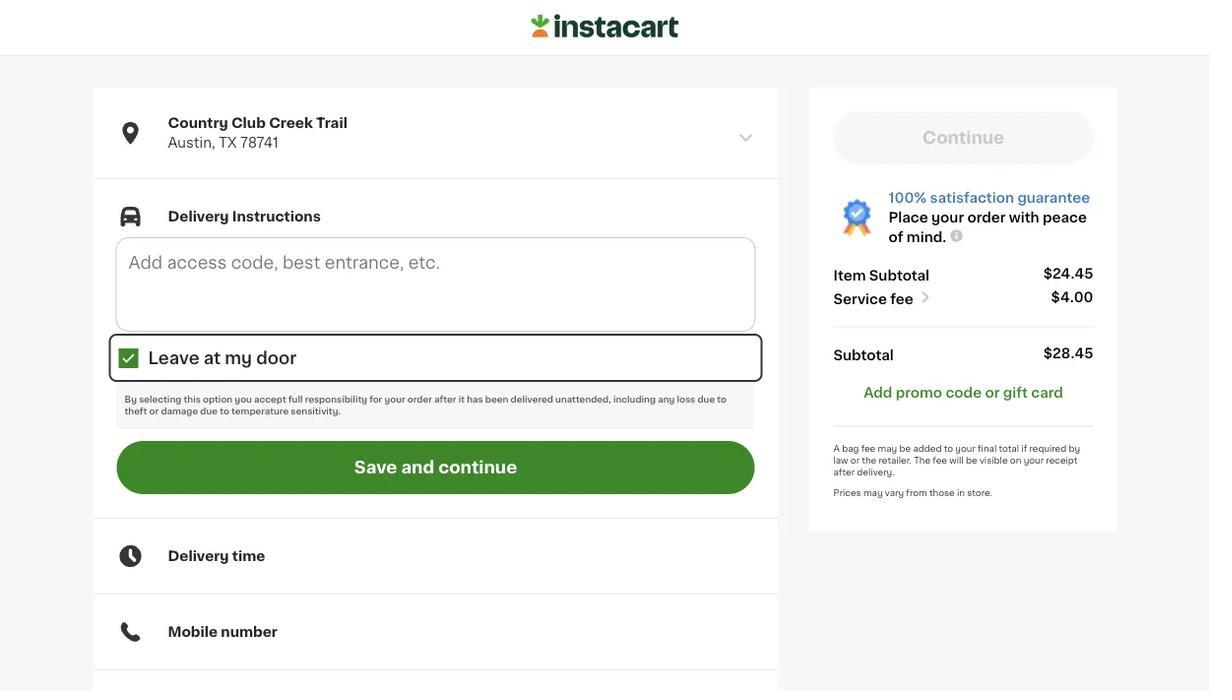 Task type: locate. For each thing, give the bounding box(es) containing it.
2 horizontal spatial to
[[944, 444, 954, 453]]

instructions
[[232, 210, 321, 224]]

1 vertical spatial after
[[834, 468, 855, 477]]

0 vertical spatial be
[[900, 444, 911, 453]]

order down 100% satisfaction guarantee
[[968, 211, 1006, 225]]

0 vertical spatial delivery
[[168, 210, 229, 224]]

your up more info about 100% satisfaction guarantee image on the top right of page
[[932, 211, 965, 225]]

subtotal up add
[[834, 348, 894, 362]]

0 horizontal spatial after
[[435, 396, 457, 404]]

fee up the
[[862, 444, 876, 453]]

any
[[658, 396, 675, 404]]

bag
[[842, 444, 859, 453]]

1 delivery from the top
[[168, 210, 229, 224]]

$4.00
[[1052, 290, 1094, 304]]

fee
[[891, 292, 914, 306], [862, 444, 876, 453], [933, 456, 948, 465]]

due down option
[[200, 407, 218, 416]]

1 vertical spatial due
[[200, 407, 218, 416]]

2 horizontal spatial fee
[[933, 456, 948, 465]]

prices
[[834, 489, 862, 498]]

delivery
[[168, 210, 229, 224], [168, 550, 229, 564]]

delivery left 'time'
[[168, 550, 229, 564]]

0 vertical spatial to
[[718, 396, 727, 404]]

total
[[999, 444, 1020, 453]]

after down the law
[[834, 468, 855, 477]]

club
[[231, 116, 266, 130]]

order left it
[[408, 396, 432, 404]]

subtotal
[[870, 268, 930, 282], [834, 348, 894, 362]]

and
[[401, 460, 435, 476]]

or
[[986, 386, 1000, 400], [149, 407, 159, 416], [851, 456, 860, 465]]

mobile number
[[168, 626, 278, 639]]

law
[[834, 456, 849, 465]]

your right for
[[385, 396, 406, 404]]

1 horizontal spatial be
[[966, 456, 978, 465]]

1 horizontal spatial to
[[718, 396, 727, 404]]

fee left the will
[[933, 456, 948, 465]]

sensitivity.
[[291, 407, 341, 416]]

satisfaction
[[931, 191, 1015, 205]]

1 vertical spatial delivery
[[168, 550, 229, 564]]

code
[[946, 386, 982, 400]]

mind.
[[907, 231, 947, 244]]

2 vertical spatial to
[[944, 444, 954, 453]]

after
[[435, 396, 457, 404], [834, 468, 855, 477]]

damage
[[161, 407, 198, 416]]

2 vertical spatial or
[[851, 456, 860, 465]]

added
[[914, 444, 942, 453]]

door
[[256, 350, 297, 367]]

the
[[862, 456, 877, 465]]

1 vertical spatial or
[[149, 407, 159, 416]]

to up the will
[[944, 444, 954, 453]]

option
[[203, 396, 233, 404]]

1 horizontal spatial after
[[834, 468, 855, 477]]

save and continue button
[[117, 441, 755, 495]]

by
[[1069, 444, 1081, 453]]

$28.45
[[1044, 346, 1094, 360]]

1 horizontal spatial or
[[851, 456, 860, 465]]

0 horizontal spatial fee
[[862, 444, 876, 453]]

0 vertical spatial subtotal
[[870, 268, 930, 282]]

or left gift
[[986, 386, 1000, 400]]

your inside by selecting this option you accept full responsibility for your order after it has been delivered unattended, including any loss due to theft or damage due to temperature sensitivity.
[[385, 396, 406, 404]]

None text field
[[117, 238, 755, 331]]

to right loss
[[718, 396, 727, 404]]

add promo code or gift card button
[[864, 383, 1064, 402]]

0 horizontal spatial to
[[220, 407, 229, 416]]

by selecting this option you accept full responsibility for your order after it has been delivered unattended, including any loss due to theft or damage due to temperature sensitivity.
[[125, 396, 727, 416]]

add promo code or gift card
[[864, 386, 1064, 400]]

be up retailer.
[[900, 444, 911, 453]]

after left it
[[435, 396, 457, 404]]

or down bag on the right bottom of page
[[851, 456, 860, 465]]

be
[[900, 444, 911, 453], [966, 456, 978, 465]]

or inside button
[[986, 386, 1000, 400]]

1 vertical spatial be
[[966, 456, 978, 465]]

2 horizontal spatial or
[[986, 386, 1000, 400]]

1 horizontal spatial fee
[[891, 292, 914, 306]]

due
[[698, 396, 715, 404], [200, 407, 218, 416]]

78741
[[240, 136, 279, 150]]

may down the delivery.
[[864, 489, 883, 498]]

save and continue
[[354, 460, 517, 476]]

required
[[1030, 444, 1067, 453]]

0 vertical spatial order
[[968, 211, 1006, 225]]

or down the selecting
[[149, 407, 159, 416]]

order inside by selecting this option you accept full responsibility for your order after it has been delivered unattended, including any loss due to theft or damage due to temperature sensitivity.
[[408, 396, 432, 404]]

place
[[889, 211, 929, 225]]

be right the will
[[966, 456, 978, 465]]

0 vertical spatial may
[[878, 444, 898, 453]]

your
[[932, 211, 965, 225], [385, 396, 406, 404], [956, 444, 976, 453], [1024, 456, 1044, 465]]

0 horizontal spatial or
[[149, 407, 159, 416]]

delivery for delivery time
[[168, 550, 229, 564]]

has
[[467, 396, 483, 404]]

number
[[221, 626, 278, 639]]

0 horizontal spatial order
[[408, 396, 432, 404]]

may up retailer.
[[878, 444, 898, 453]]

may
[[878, 444, 898, 453], [864, 489, 883, 498]]

1 vertical spatial order
[[408, 396, 432, 404]]

to down option
[[220, 407, 229, 416]]

guarantee
[[1018, 191, 1091, 205]]

0 vertical spatial after
[[435, 396, 457, 404]]

1 horizontal spatial order
[[968, 211, 1006, 225]]

been
[[486, 396, 509, 404]]

country
[[168, 116, 228, 130]]

item subtotal
[[834, 268, 930, 282]]

unattended,
[[556, 396, 612, 404]]

0 horizontal spatial due
[[200, 407, 218, 416]]

gift
[[1004, 386, 1028, 400]]

my
[[225, 350, 252, 367]]

delivery down austin,
[[168, 210, 229, 224]]

1 horizontal spatial due
[[698, 396, 715, 404]]

visible
[[980, 456, 1008, 465]]

promo
[[896, 386, 943, 400]]

of
[[889, 231, 904, 244]]

0 vertical spatial due
[[698, 396, 715, 404]]

to
[[718, 396, 727, 404], [220, 407, 229, 416], [944, 444, 954, 453]]

2 delivery from the top
[[168, 550, 229, 564]]

fee down "item subtotal"
[[891, 292, 914, 306]]

temperature
[[232, 407, 289, 416]]

subtotal up 'service fee'
[[870, 268, 930, 282]]

item
[[834, 268, 866, 282]]

if
[[1022, 444, 1028, 453]]

0 vertical spatial or
[[986, 386, 1000, 400]]

store.
[[968, 489, 993, 498]]

due right loss
[[698, 396, 715, 404]]

order inside "place your order with peace of mind."
[[968, 211, 1006, 225]]

0 horizontal spatial be
[[900, 444, 911, 453]]

it
[[459, 396, 465, 404]]

accept
[[254, 396, 286, 404]]

peace
[[1043, 211, 1088, 225]]

those
[[930, 489, 955, 498]]

order
[[968, 211, 1006, 225], [408, 396, 432, 404]]



Task type: vqa. For each thing, say whether or not it's contained in the screenshot.
"Delivery Address" icon
yes



Task type: describe. For each thing, give the bounding box(es) containing it.
100%
[[889, 191, 927, 205]]

trail
[[316, 116, 348, 130]]

home image
[[531, 11, 679, 41]]

time
[[232, 550, 265, 564]]

by
[[125, 396, 137, 404]]

in
[[958, 489, 965, 498]]

0 vertical spatial fee
[[891, 292, 914, 306]]

delivered
[[511, 396, 553, 404]]

delivery instructions
[[168, 210, 321, 224]]

from
[[907, 489, 928, 498]]

prices may vary from those in store.
[[834, 489, 993, 498]]

to inside a bag fee may be added to your final total if required by law or the retailer. the fee will be visible on your receipt after delivery.
[[944, 444, 954, 453]]

retailer.
[[879, 456, 912, 465]]

1 vertical spatial to
[[220, 407, 229, 416]]

your up the will
[[956, 444, 976, 453]]

after inside by selecting this option you accept full responsibility for your order after it has been delivered unattended, including any loss due to theft or damage due to temperature sensitivity.
[[435, 396, 457, 404]]

2 vertical spatial fee
[[933, 456, 948, 465]]

a bag fee may be added to your final total if required by law or the retailer. the fee will be visible on your receipt after delivery.
[[834, 444, 1081, 477]]

delivery time
[[168, 550, 265, 564]]

more info about 100% satisfaction guarantee image
[[949, 228, 965, 244]]

your down if
[[1024, 456, 1044, 465]]

or inside a bag fee may be added to your final total if required by law or the retailer. the fee will be visible on your receipt after delivery.
[[851, 456, 860, 465]]

loss
[[677, 396, 696, 404]]

1 vertical spatial fee
[[862, 444, 876, 453]]

this
[[184, 396, 201, 404]]

save
[[354, 460, 397, 476]]

$24.45
[[1044, 267, 1094, 280]]

or inside by selecting this option you accept full responsibility for your order after it has been delivered unattended, including any loss due to theft or damage due to temperature sensitivity.
[[149, 407, 159, 416]]

delivery.
[[857, 468, 895, 477]]

including
[[614, 396, 656, 404]]

theft
[[125, 407, 147, 416]]

delivery address image
[[737, 129, 755, 147]]

service
[[834, 292, 888, 306]]

will
[[950, 456, 964, 465]]

final
[[978, 444, 997, 453]]

may inside a bag fee may be added to your final total if required by law or the retailer. the fee will be visible on your receipt after delivery.
[[878, 444, 898, 453]]

delivery for delivery instructions
[[168, 210, 229, 224]]

receipt
[[1047, 456, 1078, 465]]

for
[[370, 396, 383, 404]]

after inside a bag fee may be added to your final total if required by law or the retailer. the fee will be visible on your receipt after delivery.
[[834, 468, 855, 477]]

add
[[864, 386, 893, 400]]

mobile
[[168, 626, 218, 639]]

on
[[1011, 456, 1022, 465]]

a
[[834, 444, 840, 453]]

tx
[[219, 136, 237, 150]]

continue
[[439, 460, 517, 476]]

responsibility
[[305, 396, 367, 404]]

leave
[[148, 350, 200, 367]]

1 vertical spatial subtotal
[[834, 348, 894, 362]]

service fee
[[834, 292, 914, 306]]

at
[[204, 350, 221, 367]]

full
[[289, 396, 303, 404]]

100% satisfaction guarantee
[[889, 191, 1091, 205]]

you
[[235, 396, 252, 404]]

country club creek trail austin, tx 78741
[[168, 116, 348, 150]]

leave at my door
[[148, 350, 297, 367]]

with
[[1010, 211, 1040, 225]]

your inside "place your order with peace of mind."
[[932, 211, 965, 225]]

card
[[1032, 386, 1064, 400]]

selecting
[[139, 396, 182, 404]]

vary
[[886, 489, 904, 498]]

creek
[[269, 116, 313, 130]]

place your order with peace of mind.
[[889, 211, 1088, 244]]

the
[[914, 456, 931, 465]]

austin,
[[168, 136, 215, 150]]

1 vertical spatial may
[[864, 489, 883, 498]]



